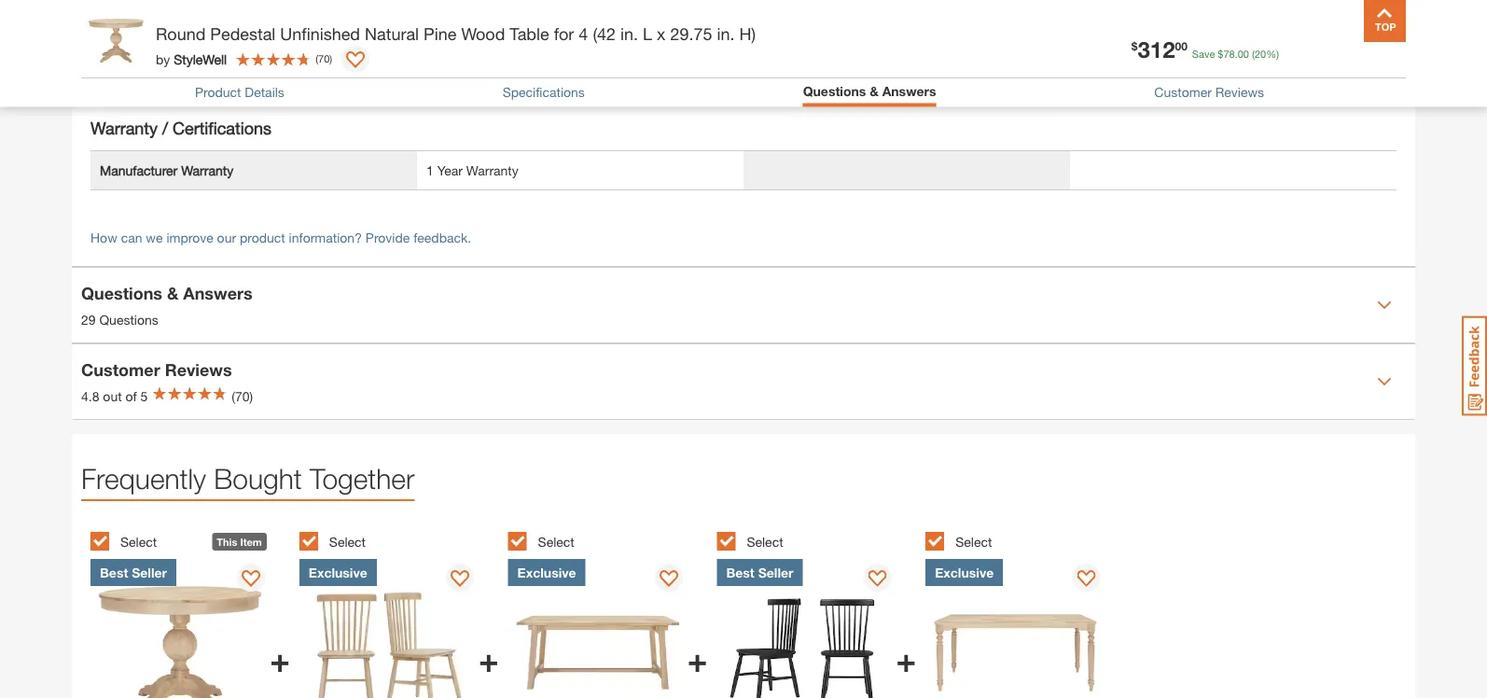 Task type: locate. For each thing, give the bounding box(es) containing it.
1 vertical spatial answers
[[183, 283, 253, 303]]

0 horizontal spatial best seller
[[100, 564, 167, 580]]

round pedestal unfinished natural pine wood table for 4 (42 in. l x 29.75 in. h)
[[156, 23, 756, 43]]

answers for questions & answers 29 questions
[[183, 283, 253, 303]]

0 horizontal spatial best
[[100, 564, 128, 580]]

best inside the 4 / 5 group
[[727, 564, 755, 580]]

( right .
[[1253, 48, 1255, 60]]

answers inside questions & answers 29 questions
[[183, 283, 253, 303]]

0 horizontal spatial 00
[[1175, 40, 1188, 53]]

display image inside 5 / 5 "group"
[[1077, 570, 1096, 589]]

seller
[[132, 564, 167, 580], [758, 564, 794, 580]]

& for questions & answers
[[870, 83, 879, 98]]

customer up 4.8 out of 5
[[81, 359, 160, 379]]

product
[[240, 229, 285, 245]]

.
[[1235, 48, 1238, 60]]

( left the )
[[316, 53, 318, 65]]

5 / 5 group
[[926, 522, 1126, 698]]

display image for rectangular trestle unfinished natural pine wood table for 6 (68 in. l x 29.75 in. h) image
[[660, 570, 678, 589]]

3 select from the left
[[538, 534, 575, 549]]

1 horizontal spatial answers
[[883, 83, 937, 98]]

1 + from the left
[[270, 639, 290, 679]]

0 horizontal spatial in.
[[621, 23, 638, 43]]

exclusive
[[309, 564, 368, 580], [518, 564, 576, 580], [935, 564, 994, 580]]

1 horizontal spatial $
[[1218, 48, 1224, 60]]

4 display image from the left
[[1077, 570, 1096, 589]]

best inside 1 / 5 group
[[100, 564, 128, 580]]

exclusive for rectangular trestle unfinished natural pine wood table for 6 (68 in. l x 29.75 in. h) image
[[518, 564, 576, 580]]

top button
[[1365, 0, 1406, 42]]

questions
[[803, 83, 866, 98], [81, 283, 162, 303], [99, 312, 158, 327]]

specifications button
[[503, 85, 585, 100], [503, 85, 585, 100]]

2 caret image from the top
[[1378, 374, 1392, 389]]

display image inside the 4 / 5 group
[[869, 570, 887, 589]]

this item
[[217, 536, 262, 548]]

1 select from the left
[[120, 534, 157, 549]]

pedestal
[[210, 23, 276, 43]]

5
[[141, 389, 148, 404]]

$ 312 00 save $ 78 . 00 ( 20 %)
[[1132, 35, 1280, 62]]

1 / 5 group
[[91, 522, 290, 698]]

00 left save
[[1175, 40, 1188, 53]]

1 vertical spatial reviews
[[165, 359, 232, 379]]

200 lb
[[427, 32, 463, 47]]

2 in. from the left
[[717, 23, 735, 43]]

exclusive inside 5 / 5 "group"
[[935, 564, 994, 580]]

in.
[[621, 23, 638, 43], [717, 23, 735, 43]]

1 horizontal spatial warranty
[[181, 162, 233, 178]]

0 vertical spatial caret image
[[1378, 298, 1392, 312]]

1 exclusive from the left
[[309, 564, 368, 580]]

caret image for customer reviews
[[1378, 374, 1392, 389]]

exclusive inside 3 / 5 group
[[518, 564, 576, 580]]

select inside 5 / 5 "group"
[[956, 534, 992, 549]]

display image
[[346, 51, 365, 70], [451, 570, 469, 589]]

natural
[[365, 23, 419, 43]]

display image
[[242, 570, 261, 589], [660, 570, 678, 589], [869, 570, 887, 589], [1077, 570, 1096, 589]]

& inside questions & answers 29 questions
[[167, 283, 179, 303]]

rectangular trestle unfinished natural pine wood table for 6 (68 in. l x 29.75 in. h) image
[[508, 559, 688, 698]]

1 seller from the left
[[132, 564, 167, 580]]

00
[[1175, 40, 1188, 53], [1238, 48, 1250, 60]]

item
[[240, 536, 262, 548]]

2 select from the left
[[329, 534, 366, 549]]

+ inside 1 / 5 group
[[270, 639, 290, 679]]

3 display image from the left
[[869, 570, 887, 589]]

2 / 5 group
[[299, 522, 499, 698]]

lb
[[452, 32, 463, 47]]

customer down save
[[1155, 85, 1212, 100]]

wood
[[461, 23, 505, 43]]

unfinished natural pine wood rectangular table for 6 with leg detail (68 in. l x 29.75 in. h) image
[[926, 559, 1105, 698]]

1 caret image from the top
[[1378, 298, 1392, 312]]

specifications
[[503, 85, 585, 100]]

(
[[1253, 48, 1255, 60], [316, 53, 318, 65]]

best seller
[[100, 564, 167, 580], [727, 564, 794, 580]]

bought
[[214, 461, 302, 494]]

$
[[1132, 40, 1138, 53], [1218, 48, 1224, 60]]

best
[[100, 564, 128, 580], [727, 564, 755, 580]]

answers
[[883, 83, 937, 98], [183, 283, 253, 303]]

warranty / certifications
[[91, 118, 272, 138]]

unfinished
[[280, 23, 360, 43]]

select inside the 4 / 5 group
[[747, 534, 784, 549]]

0 horizontal spatial &
[[167, 283, 179, 303]]

select inside 3 / 5 group
[[538, 534, 575, 549]]

%)
[[1267, 48, 1280, 60]]

customer reviews down save
[[1155, 85, 1265, 100]]

customer reviews
[[1155, 85, 1265, 100], [81, 359, 232, 379]]

1 display image from the left
[[242, 570, 261, 589]]

reviews up (70)
[[165, 359, 232, 379]]

2 horizontal spatial exclusive
[[935, 564, 994, 580]]

+ for rectangular trestle unfinished natural pine wood table for 6 (68 in. l x 29.75 in. h) image
[[688, 639, 708, 679]]

seller for display icon inside the 4 / 5 group
[[758, 564, 794, 580]]

4 select from the left
[[747, 534, 784, 549]]

display image for 'unfinished natural pine wood rectangular table for 6 with leg detail (68 in. l x 29.75 in. h)' 'image'
[[1077, 570, 1096, 589]]

best seller inside the 4 / 5 group
[[727, 564, 794, 580]]

in. left l
[[621, 23, 638, 43]]

0 vertical spatial questions
[[803, 83, 866, 98]]

together
[[310, 461, 415, 494]]

1 horizontal spatial reviews
[[1216, 85, 1265, 100]]

$ left save
[[1132, 40, 1138, 53]]

1 vertical spatial caret image
[[1378, 374, 1392, 389]]

certifications
[[173, 118, 272, 138]]

1 year warranty
[[427, 162, 519, 178]]

1 horizontal spatial seller
[[758, 564, 794, 580]]

1 horizontal spatial display image
[[451, 570, 469, 589]]

+ for black windsor solid wood dining chairs (set of 2) image
[[897, 639, 917, 679]]

manufacturer
[[100, 162, 178, 178]]

29.75
[[670, 23, 713, 43]]

312
[[1138, 35, 1175, 62]]

warranty
[[91, 118, 158, 138], [181, 162, 233, 178], [466, 162, 519, 178]]

200
[[427, 32, 448, 47]]

(42
[[593, 23, 616, 43]]

/
[[162, 118, 168, 138]]

select
[[120, 534, 157, 549], [329, 534, 366, 549], [538, 534, 575, 549], [747, 534, 784, 549], [956, 534, 992, 549]]

table
[[510, 23, 549, 43]]

warranty left /
[[91, 118, 158, 138]]

70
[[318, 53, 330, 65]]

select inside 2 / 5 group
[[329, 534, 366, 549]]

0 horizontal spatial seller
[[132, 564, 167, 580]]

feedback link image
[[1462, 315, 1488, 416]]

( 70 )
[[316, 53, 332, 65]]

4 + from the left
[[897, 639, 917, 679]]

3 + from the left
[[688, 639, 708, 679]]

+
[[270, 639, 290, 679], [479, 639, 499, 679], [688, 639, 708, 679], [897, 639, 917, 679]]

1 horizontal spatial exclusive
[[518, 564, 576, 580]]

2 horizontal spatial warranty
[[466, 162, 519, 178]]

78
[[1224, 48, 1235, 60]]

reviews
[[1216, 85, 1265, 100], [165, 359, 232, 379]]

best seller inside 1 / 5 group
[[100, 564, 167, 580]]

0 vertical spatial &
[[870, 83, 879, 98]]

$ left .
[[1218, 48, 1224, 60]]

5 select from the left
[[956, 534, 992, 549]]

1 horizontal spatial customer
[[1155, 85, 1212, 100]]

2 seller from the left
[[758, 564, 794, 580]]

best for display icon inside the 1 / 5 group
[[100, 564, 128, 580]]

1 horizontal spatial (
[[1253, 48, 1255, 60]]

0 horizontal spatial answers
[[183, 283, 253, 303]]

customer
[[1155, 85, 1212, 100], [81, 359, 160, 379]]

warranty right year on the top left
[[466, 162, 519, 178]]

1 vertical spatial customer reviews
[[81, 359, 232, 379]]

reviews down .
[[1216, 85, 1265, 100]]

& for questions & answers 29 questions
[[167, 283, 179, 303]]

1 horizontal spatial best seller
[[727, 564, 794, 580]]

1 best from the left
[[100, 564, 128, 580]]

( inside $ 312 00 save $ 78 . 00 ( 20 %)
[[1253, 48, 1255, 60]]

3 exclusive from the left
[[935, 564, 994, 580]]

exclusive inside 2 / 5 group
[[309, 564, 368, 580]]

product
[[195, 85, 241, 100]]

+ inside 3 / 5 group
[[688, 639, 708, 679]]

1 horizontal spatial &
[[870, 83, 879, 98]]

customer reviews button
[[1155, 85, 1265, 100], [1155, 85, 1265, 100]]

how can we improve our product information? provide feedback. link
[[91, 229, 471, 245]]

in. left h)
[[717, 23, 735, 43]]

warranty down certifications
[[181, 162, 233, 178]]

&
[[870, 83, 879, 98], [167, 283, 179, 303]]

product image image
[[86, 9, 147, 70]]

questions & answers 29 questions
[[81, 283, 253, 327]]

1 horizontal spatial customer reviews
[[1155, 85, 1265, 100]]

0 vertical spatial display image
[[346, 51, 365, 70]]

0 vertical spatial reviews
[[1216, 85, 1265, 100]]

display image inside 3 / 5 group
[[660, 570, 678, 589]]

00 right 78 at right top
[[1238, 48, 1250, 60]]

2 display image from the left
[[660, 570, 678, 589]]

2 + from the left
[[479, 639, 499, 679]]

caret image
[[1378, 298, 1392, 312], [1378, 374, 1392, 389]]

1 horizontal spatial best
[[727, 564, 755, 580]]

pine
[[424, 23, 457, 43]]

4.8 out of 5
[[81, 389, 148, 404]]

seller inside the 4 / 5 group
[[758, 564, 794, 580]]

4.8
[[81, 389, 99, 404]]

2 best seller from the left
[[727, 564, 794, 580]]

0 horizontal spatial customer
[[81, 359, 160, 379]]

2 best from the left
[[727, 564, 755, 580]]

0 horizontal spatial exclusive
[[309, 564, 368, 580]]

out
[[103, 389, 122, 404]]

4 / 5 group
[[717, 522, 917, 698]]

1 vertical spatial &
[[167, 283, 179, 303]]

4
[[579, 23, 588, 43]]

1 best seller from the left
[[100, 564, 167, 580]]

1 vertical spatial display image
[[451, 570, 469, 589]]

+ inside 2 / 5 group
[[479, 639, 499, 679]]

0 vertical spatial answers
[[883, 83, 937, 98]]

seller inside 1 / 5 group
[[132, 564, 167, 580]]

select inside 1 / 5 group
[[120, 534, 157, 549]]

details
[[245, 85, 285, 100]]

can
[[121, 229, 142, 245]]

2 exclusive from the left
[[518, 564, 576, 580]]

questions & answers button
[[803, 83, 937, 102], [803, 83, 937, 98]]

best for display icon inside the 4 / 5 group
[[727, 564, 755, 580]]

+ inside the 4 / 5 group
[[897, 639, 917, 679]]

0 vertical spatial customer
[[1155, 85, 1212, 100]]

1 horizontal spatial in.
[[717, 23, 735, 43]]

product details button
[[195, 85, 285, 100], [195, 85, 285, 100]]

1 vertical spatial questions
[[81, 283, 162, 303]]

customer reviews up 5
[[81, 359, 232, 379]]



Task type: vqa. For each thing, say whether or not it's contained in the screenshot.
leftmost and
no



Task type: describe. For each thing, give the bounding box(es) containing it.
for
[[554, 23, 574, 43]]

1 in. from the left
[[621, 23, 638, 43]]

select for 2 / 5 group
[[329, 534, 366, 549]]

feedback.
[[414, 229, 471, 245]]

+ for windsor unfinished natural pine wood dining chairs (set of 2) image
[[479, 639, 499, 679]]

our
[[217, 229, 236, 245]]

display image inside 1 / 5 group
[[242, 570, 261, 589]]

0 horizontal spatial warranty
[[91, 118, 158, 138]]

improve
[[166, 229, 213, 245]]

x
[[657, 23, 666, 43]]

select for the 4 / 5 group
[[747, 534, 784, 549]]

20
[[1255, 48, 1267, 60]]

select for 5 / 5 "group"
[[956, 534, 992, 549]]

weight
[[100, 32, 140, 47]]

questions for questions & answers 29 questions
[[81, 283, 162, 303]]

select for 1 / 5 group
[[120, 534, 157, 549]]

this
[[217, 536, 237, 548]]

by stylewell
[[156, 51, 227, 66]]

frequently
[[81, 461, 206, 494]]

information?
[[289, 229, 362, 245]]

save
[[1193, 48, 1215, 60]]

how
[[91, 229, 117, 245]]

display image for black windsor solid wood dining chairs (set of 2) image
[[869, 570, 887, 589]]

we
[[146, 229, 163, 245]]

by
[[156, 51, 170, 66]]

questions & answers
[[803, 83, 937, 98]]

caret image for questions & answers
[[1378, 298, 1392, 312]]

exclusive for windsor unfinished natural pine wood dining chairs (set of 2) image
[[309, 564, 368, 580]]

seller for display icon inside the 1 / 5 group
[[132, 564, 167, 580]]

capacity
[[144, 32, 195, 47]]

manufacturer warranty
[[100, 162, 233, 178]]

best seller for display icon inside the 1 / 5 group
[[100, 564, 167, 580]]

1 vertical spatial customer
[[81, 359, 160, 379]]

answers for questions & answers
[[883, 83, 937, 98]]

provide
[[366, 229, 410, 245]]

exclusive for 'unfinished natural pine wood rectangular table for 6 with leg detail (68 in. l x 29.75 in. h)' 'image'
[[935, 564, 994, 580]]

)
[[330, 53, 332, 65]]

1
[[427, 162, 434, 178]]

round
[[156, 23, 206, 43]]

black windsor solid wood dining chairs (set of 2) image
[[717, 559, 897, 698]]

select for 3 / 5 group
[[538, 534, 575, 549]]

0 vertical spatial customer reviews
[[1155, 85, 1265, 100]]

0 horizontal spatial (
[[316, 53, 318, 65]]

0 horizontal spatial customer reviews
[[81, 359, 232, 379]]

3 / 5 group
[[508, 522, 708, 698]]

h)
[[740, 23, 756, 43]]

0 horizontal spatial $
[[1132, 40, 1138, 53]]

0 horizontal spatial reviews
[[165, 359, 232, 379]]

how can we improve our product information? provide feedback.
[[91, 229, 471, 245]]

frequently bought together
[[81, 461, 415, 494]]

0 horizontal spatial display image
[[346, 51, 365, 70]]

questions for questions & answers
[[803, 83, 866, 98]]

1 horizontal spatial 00
[[1238, 48, 1250, 60]]

l
[[643, 23, 652, 43]]

weight capacity (lb.)
[[100, 32, 220, 47]]

(70)
[[232, 389, 253, 404]]

best seller for display icon inside the 4 / 5 group
[[727, 564, 794, 580]]

year
[[437, 162, 463, 178]]

windsor unfinished natural pine wood dining chairs (set of 2) image
[[299, 559, 479, 698]]

of
[[126, 389, 137, 404]]

stylewell
[[174, 51, 227, 66]]

(lb.)
[[199, 32, 220, 47]]

2 vertical spatial questions
[[99, 312, 158, 327]]

product details
[[195, 85, 285, 100]]

29
[[81, 312, 96, 327]]



